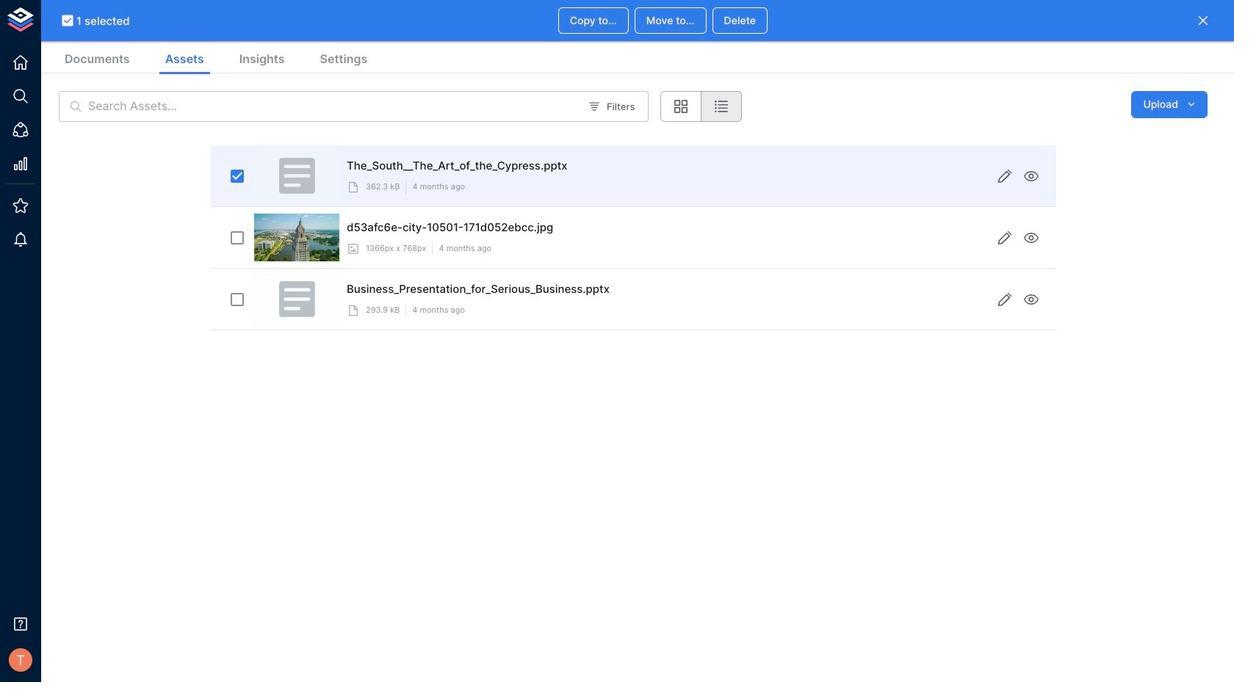 Task type: describe. For each thing, give the bounding box(es) containing it.
Search Assets... text field
[[88, 91, 580, 122]]

d53afc6e city 10501 171d052ebcc.jpg image
[[254, 214, 339, 262]]



Task type: locate. For each thing, give the bounding box(es) containing it.
group
[[661, 91, 743, 122]]



Task type: vqa. For each thing, say whether or not it's contained in the screenshot.
SEARCH DOCUMENTS, FOLDERS AND WORKSPACES... text field
no



